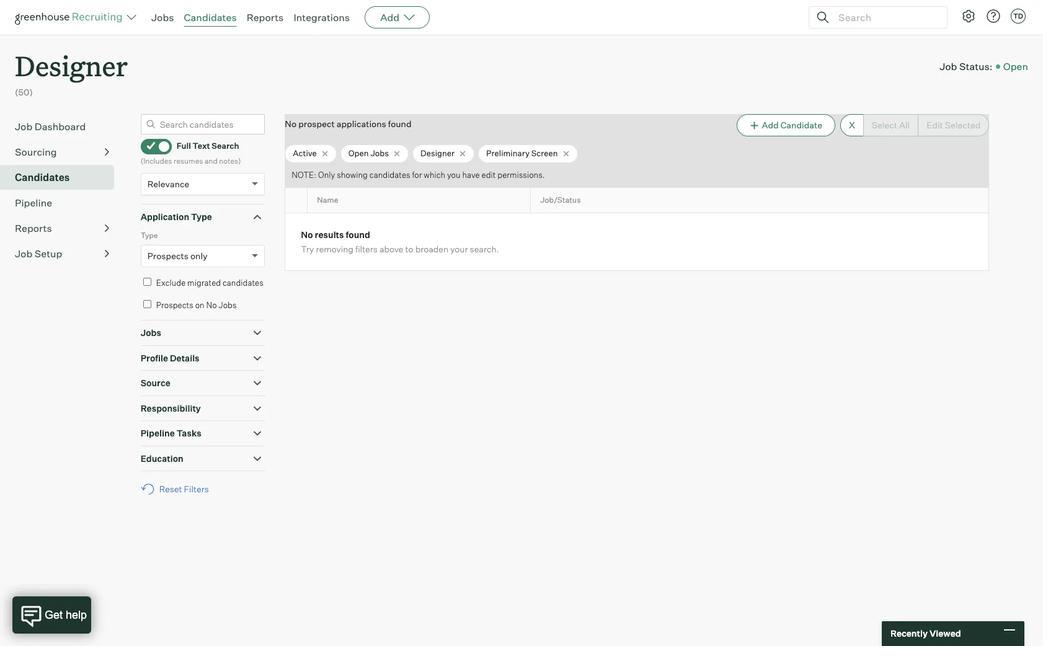 Task type: describe. For each thing, give the bounding box(es) containing it.
no results found try removing filters above to broaden your search.
[[301, 229, 499, 254]]

job for job dashboard
[[15, 120, 32, 133]]

add candidate
[[762, 120, 822, 130]]

showing
[[337, 170, 368, 180]]

full text search (includes resumes and notes)
[[141, 141, 241, 165]]

td button
[[1011, 9, 1026, 24]]

active
[[293, 148, 317, 158]]

only
[[318, 170, 335, 180]]

job setup link
[[15, 246, 109, 261]]

search
[[212, 141, 239, 151]]

recently
[[891, 628, 928, 639]]

designer (50)
[[15, 47, 128, 97]]

jobs link
[[151, 11, 174, 24]]

(includes
[[141, 156, 172, 165]]

job for job status:
[[940, 60, 957, 72]]

Exclude migrated candidates checkbox
[[143, 278, 151, 286]]

x
[[849, 120, 855, 130]]

profile
[[141, 353, 168, 363]]

checkmark image
[[146, 141, 155, 150]]

have
[[462, 170, 480, 180]]

integrations link
[[294, 11, 350, 24]]

and
[[205, 156, 218, 165]]

0 vertical spatial reports link
[[247, 11, 284, 24]]

notes)
[[219, 156, 241, 165]]

sourcing link
[[15, 144, 109, 159]]

recently viewed
[[891, 628, 961, 639]]

1 vertical spatial reports
[[15, 222, 52, 234]]

prospects only
[[147, 251, 208, 261]]

education
[[141, 453, 183, 464]]

add for add
[[380, 11, 400, 24]]

profile details
[[141, 353, 199, 363]]

pipeline for pipeline
[[15, 196, 52, 209]]

relevance option
[[147, 179, 189, 189]]

1 vertical spatial reports link
[[15, 221, 109, 236]]

exclude
[[156, 278, 186, 288]]

to
[[405, 244, 413, 254]]

found inside no results found try removing filters above to broaden your search.
[[346, 229, 370, 240]]

reset filters
[[159, 484, 209, 494]]

integrations
[[294, 11, 350, 24]]

viewed
[[930, 628, 961, 639]]

you
[[447, 170, 461, 180]]

results
[[315, 229, 344, 240]]

responsibility
[[141, 403, 201, 414]]

0 horizontal spatial candidates
[[223, 278, 263, 288]]

add for add candidate
[[762, 120, 779, 130]]

permissions.
[[498, 170, 545, 180]]

1 vertical spatial candidates link
[[15, 170, 109, 185]]

resumes
[[174, 156, 203, 165]]

setup
[[35, 247, 62, 260]]

prospect
[[298, 118, 335, 129]]

candidate
[[781, 120, 822, 130]]

job status:
[[940, 60, 993, 72]]

prospects only option
[[147, 251, 208, 261]]

migrated
[[187, 278, 221, 288]]

1 horizontal spatial reports
[[247, 11, 284, 24]]

note:
[[292, 170, 316, 180]]

job for job setup
[[15, 247, 32, 260]]

try
[[301, 244, 314, 254]]

filters
[[184, 484, 209, 494]]

above
[[380, 244, 403, 254]]

open for open jobs
[[348, 148, 369, 158]]

applications
[[337, 118, 386, 129]]

type element
[[141, 229, 265, 276]]

reset filters button
[[141, 478, 215, 501]]

1 horizontal spatial type
[[191, 212, 212, 222]]

preliminary
[[486, 148, 530, 158]]

0 vertical spatial candidates
[[184, 11, 237, 24]]

Search text field
[[835, 8, 936, 26]]

search.
[[470, 244, 499, 254]]

prospects for prospects only
[[147, 251, 188, 261]]

details
[[170, 353, 199, 363]]

configure image
[[961, 9, 976, 24]]



Task type: vqa. For each thing, say whether or not it's contained in the screenshot.
Req at the left top
no



Task type: locate. For each thing, give the bounding box(es) containing it.
prospects
[[147, 251, 188, 261], [156, 300, 193, 310]]

name
[[317, 196, 338, 205]]

0 vertical spatial candidates
[[370, 170, 410, 180]]

application type
[[141, 212, 212, 222]]

application
[[141, 212, 189, 222]]

reports link left 'integrations'
[[247, 11, 284, 24]]

reports
[[247, 11, 284, 24], [15, 222, 52, 234]]

1 vertical spatial candidates
[[223, 278, 263, 288]]

1 vertical spatial open
[[348, 148, 369, 158]]

0 vertical spatial found
[[388, 118, 412, 129]]

0 vertical spatial prospects
[[147, 251, 188, 261]]

no prospect applications found
[[285, 118, 412, 129]]

candidates right jobs link
[[184, 11, 237, 24]]

no inside no results found try removing filters above to broaden your search.
[[301, 229, 313, 240]]

0 vertical spatial reports
[[247, 11, 284, 24]]

job dashboard
[[15, 120, 86, 133]]

broaden
[[415, 244, 449, 254]]

type down application
[[141, 231, 158, 240]]

designer for designer (50)
[[15, 47, 128, 84]]

source
[[141, 378, 170, 388]]

designer
[[15, 47, 128, 84], [421, 148, 455, 158]]

add candidate link
[[737, 114, 835, 136]]

1 horizontal spatial open
[[1003, 60, 1028, 72]]

0 vertical spatial add
[[380, 11, 400, 24]]

job/status
[[540, 196, 581, 205]]

Prospects on No Jobs checkbox
[[143, 300, 151, 308]]

jobs
[[151, 11, 174, 24], [371, 148, 389, 158], [219, 300, 237, 310], [141, 328, 161, 338]]

2 vertical spatial no
[[206, 300, 217, 310]]

reports link
[[247, 11, 284, 24], [15, 221, 109, 236]]

add
[[380, 11, 400, 24], [762, 120, 779, 130]]

found
[[388, 118, 412, 129], [346, 229, 370, 240]]

which
[[424, 170, 445, 180]]

pipeline link
[[15, 195, 109, 210]]

no left "prospect"
[[285, 118, 297, 129]]

1 horizontal spatial candidates
[[184, 11, 237, 24]]

removing
[[316, 244, 353, 254]]

prospects on no jobs
[[156, 300, 237, 310]]

candidates link
[[184, 11, 237, 24], [15, 170, 109, 185]]

1 horizontal spatial no
[[285, 118, 297, 129]]

candidates down sourcing
[[15, 171, 70, 183]]

screen
[[531, 148, 558, 158]]

pipeline tasks
[[141, 428, 201, 439]]

candidates right migrated
[[223, 278, 263, 288]]

designer down greenhouse recruiting image
[[15, 47, 128, 84]]

sourcing
[[15, 146, 57, 158]]

no up try
[[301, 229, 313, 240]]

2 vertical spatial job
[[15, 247, 32, 260]]

reports link down pipeline link
[[15, 221, 109, 236]]

0 horizontal spatial add
[[380, 11, 400, 24]]

your
[[450, 244, 468, 254]]

tasks
[[177, 428, 201, 439]]

no right on
[[206, 300, 217, 310]]

0 vertical spatial job
[[940, 60, 957, 72]]

1 vertical spatial prospects
[[156, 300, 193, 310]]

0 vertical spatial candidates link
[[184, 11, 237, 24]]

1 horizontal spatial add
[[762, 120, 779, 130]]

0 horizontal spatial pipeline
[[15, 196, 52, 209]]

2 horizontal spatial no
[[301, 229, 313, 240]]

0 horizontal spatial no
[[206, 300, 217, 310]]

only
[[190, 251, 208, 261]]

Search candidates field
[[141, 114, 265, 134]]

1 vertical spatial no
[[301, 229, 313, 240]]

td
[[1013, 12, 1023, 20]]

0 horizontal spatial found
[[346, 229, 370, 240]]

candidates
[[184, 11, 237, 24], [15, 171, 70, 183]]

designer link
[[15, 35, 128, 86]]

prospects for prospects on no jobs
[[156, 300, 193, 310]]

x link
[[840, 114, 863, 136]]

candidates
[[370, 170, 410, 180], [223, 278, 263, 288]]

1 horizontal spatial pipeline
[[141, 428, 175, 439]]

1 horizontal spatial reports link
[[247, 11, 284, 24]]

0 horizontal spatial reports
[[15, 222, 52, 234]]

1 horizontal spatial candidates link
[[184, 11, 237, 24]]

status:
[[959, 60, 993, 72]]

no
[[285, 118, 297, 129], [301, 229, 313, 240], [206, 300, 217, 310]]

0 vertical spatial no
[[285, 118, 297, 129]]

full
[[177, 141, 191, 151]]

job setup
[[15, 247, 62, 260]]

job dashboard link
[[15, 119, 109, 134]]

greenhouse recruiting image
[[15, 10, 127, 25]]

add inside popup button
[[380, 11, 400, 24]]

type up type element on the left
[[191, 212, 212, 222]]

prospects inside type element
[[147, 251, 188, 261]]

pipeline down sourcing
[[15, 196, 52, 209]]

job up sourcing
[[15, 120, 32, 133]]

pipeline for pipeline tasks
[[141, 428, 175, 439]]

pipeline
[[15, 196, 52, 209], [141, 428, 175, 439]]

td button
[[1009, 6, 1028, 26]]

0 horizontal spatial designer
[[15, 47, 128, 84]]

0 horizontal spatial candidates link
[[15, 170, 109, 185]]

pipeline up education
[[141, 428, 175, 439]]

candidates link right jobs link
[[184, 11, 237, 24]]

1 vertical spatial type
[[141, 231, 158, 240]]

0 horizontal spatial type
[[141, 231, 158, 240]]

1 vertical spatial job
[[15, 120, 32, 133]]

0 vertical spatial open
[[1003, 60, 1028, 72]]

dashboard
[[35, 120, 86, 133]]

text
[[193, 141, 210, 151]]

edit
[[482, 170, 496, 180]]

candidates left for
[[370, 170, 410, 180]]

0 horizontal spatial candidates
[[15, 171, 70, 183]]

reports left 'integrations'
[[247, 11, 284, 24]]

relevance
[[147, 179, 189, 189]]

open up showing
[[348, 148, 369, 158]]

no for no results found try removing filters above to broaden your search.
[[301, 229, 313, 240]]

job left status:
[[940, 60, 957, 72]]

0 vertical spatial type
[[191, 212, 212, 222]]

1 vertical spatial candidates
[[15, 171, 70, 183]]

open for open
[[1003, 60, 1028, 72]]

open
[[1003, 60, 1028, 72], [348, 148, 369, 158]]

add button
[[365, 6, 430, 29]]

filters
[[355, 244, 378, 254]]

0 vertical spatial pipeline
[[15, 196, 52, 209]]

0 horizontal spatial open
[[348, 148, 369, 158]]

open jobs
[[348, 148, 389, 158]]

found up filters
[[346, 229, 370, 240]]

1 horizontal spatial candidates
[[370, 170, 410, 180]]

designer up which
[[421, 148, 455, 158]]

exclude migrated candidates
[[156, 278, 263, 288]]

open right status:
[[1003, 60, 1028, 72]]

1 vertical spatial pipeline
[[141, 428, 175, 439]]

1 vertical spatial add
[[762, 120, 779, 130]]

reset
[[159, 484, 182, 494]]

1 horizontal spatial designer
[[421, 148, 455, 158]]

prospects up exclude
[[147, 251, 188, 261]]

for
[[412, 170, 422, 180]]

reports up job setup at the top of the page
[[15, 222, 52, 234]]

prospects down exclude
[[156, 300, 193, 310]]

found right applications
[[388, 118, 412, 129]]

1 vertical spatial found
[[346, 229, 370, 240]]

1 horizontal spatial found
[[388, 118, 412, 129]]

no for no prospect applications found
[[285, 118, 297, 129]]

type
[[191, 212, 212, 222], [141, 231, 158, 240]]

designer for designer
[[421, 148, 455, 158]]

note: only showing candidates for which you have edit permissions.
[[292, 170, 545, 180]]

job left setup
[[15, 247, 32, 260]]

0 vertical spatial designer
[[15, 47, 128, 84]]

candidates link down sourcing link
[[15, 170, 109, 185]]

0 horizontal spatial reports link
[[15, 221, 109, 236]]

on
[[195, 300, 204, 310]]

preliminary screen
[[486, 148, 558, 158]]

1 vertical spatial designer
[[421, 148, 455, 158]]

(50)
[[15, 87, 33, 97]]



